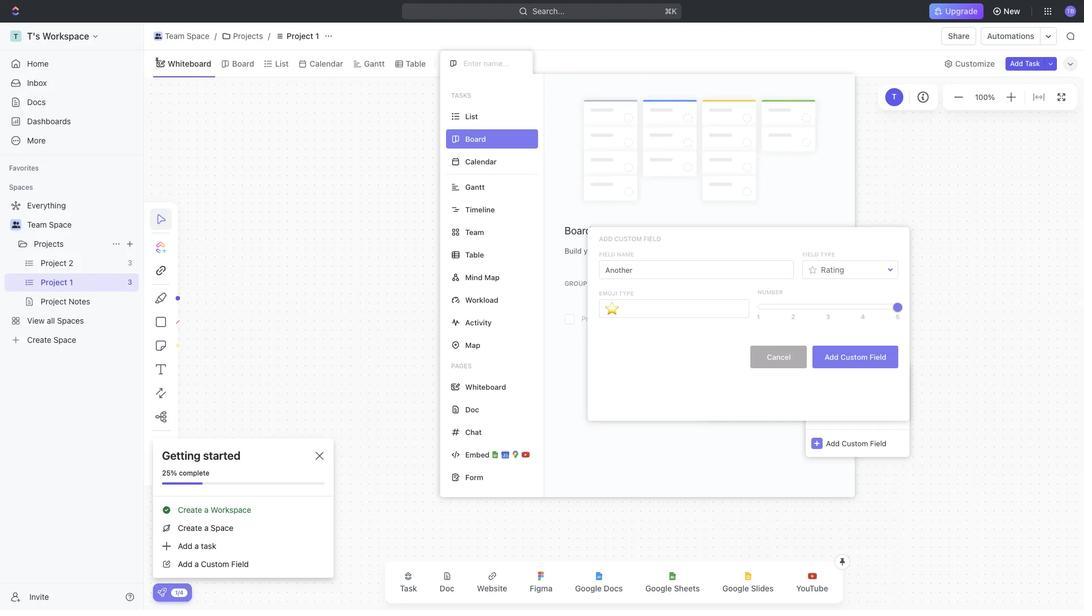Task type: describe. For each thing, give the bounding box(es) containing it.
5
[[896, 313, 900, 320]]

date
[[718, 279, 732, 287]]

view button
[[440, 56, 477, 71]]

invite
[[29, 592, 49, 601]]

100% button
[[974, 90, 998, 104]]

figma
[[530, 584, 553, 593]]

name
[[617, 251, 634, 258]]

complete
[[179, 469, 210, 477]]

cancel
[[767, 352, 791, 361]]

google docs button
[[566, 565, 632, 600]]

field inside dropdown button
[[871, 439, 887, 448]]

task button
[[391, 565, 426, 600]]

share button
[[942, 27, 977, 45]]

task
[[201, 541, 216, 551]]

4
[[861, 313, 866, 320]]

team space inside sidebar "navigation"
[[27, 220, 72, 229]]

cancel button
[[751, 346, 808, 368]]

1 horizontal spatial task
[[1026, 59, 1041, 68]]

⌘k
[[665, 6, 678, 16]]

add custom field inside button
[[825, 352, 887, 361]]

onboarding checklist button image
[[158, 588, 167, 597]]

sidebar navigation
[[0, 23, 144, 610]]

1 horizontal spatial team space
[[165, 31, 210, 41]]

getting started
[[162, 449, 241, 462]]

close image
[[316, 452, 324, 460]]

2 horizontal spatial team
[[466, 227, 484, 236]]

field name
[[599, 251, 634, 258]]

workload
[[466, 295, 499, 304]]

a for task
[[195, 541, 199, 551]]

field inside button
[[870, 352, 887, 361]]

type for emoji type ⭐
[[619, 290, 634, 296]]

a for workspace
[[204, 505, 209, 515]]

upgrade link
[[930, 3, 984, 19]]

add task button
[[1006, 57, 1045, 70]]

docs inside "button"
[[604, 584, 623, 593]]

1 inside "link"
[[316, 31, 319, 41]]

group
[[565, 279, 588, 287]]

figma button
[[521, 565, 562, 600]]

new
[[1004, 6, 1021, 16]]

slides
[[752, 584, 774, 593]]

Search... text field
[[828, 368, 905, 385]]

favorites button
[[5, 162, 43, 175]]

status button
[[711, 305, 806, 323]]

due date button
[[683, 274, 835, 292]]

inbox
[[27, 78, 47, 88]]

1 vertical spatial board
[[565, 225, 592, 237]]

0 vertical spatial user group image
[[155, 33, 162, 39]]

gantt link
[[362, 56, 385, 71]]

by:
[[613, 279, 623, 287]]

embed
[[466, 450, 490, 459]]

Enter name... text field
[[599, 260, 794, 279]]

automations
[[988, 31, 1035, 41]]

google for google docs
[[576, 584, 602, 593]]

add a task
[[178, 541, 216, 551]]

2 horizontal spatial space
[[211, 523, 234, 533]]

create a workspace
[[178, 505, 251, 515]]

emoji
[[599, 290, 618, 296]]

0 vertical spatial projects
[[233, 31, 263, 41]]

1/4
[[175, 589, 184, 596]]

0 vertical spatial add custom field
[[599, 235, 662, 242]]

⭐ button
[[599, 299, 750, 318]]

add custom field button
[[813, 346, 899, 368]]

getting
[[162, 449, 201, 462]]

t
[[893, 92, 897, 101]]

calendar link
[[308, 56, 343, 71]]

user group image inside sidebar "navigation"
[[12, 221, 20, 228]]

rating button
[[803, 260, 898, 279]]

add custom field button
[[806, 429, 910, 457]]

website
[[477, 584, 508, 593]]

website button
[[468, 565, 517, 600]]

0 horizontal spatial whiteboard
[[168, 58, 211, 68]]

25% complete
[[162, 469, 210, 477]]

youtube button
[[788, 565, 838, 600]]

0 vertical spatial list
[[275, 58, 289, 68]]

project 1 link
[[273, 29, 322, 43]]

1 horizontal spatial list
[[466, 112, 478, 121]]

group board by:
[[565, 279, 623, 287]]

share
[[949, 31, 970, 41]]

home
[[27, 59, 49, 68]]

mind map
[[466, 273, 500, 282]]

google for google sheets
[[646, 584, 672, 593]]

0 vertical spatial table
[[406, 58, 426, 68]]

0 vertical spatial space
[[187, 31, 210, 41]]

google for google slides
[[723, 584, 750, 593]]

0 vertical spatial gantt
[[364, 58, 385, 68]]

google docs
[[576, 584, 623, 593]]

add task
[[1011, 59, 1041, 68]]

space inside sidebar "navigation"
[[49, 220, 72, 229]]

youtube
[[797, 584, 829, 593]]

whiteboard link
[[166, 56, 211, 71]]

started
[[203, 449, 241, 462]]

board link
[[230, 56, 254, 71]]

priority button
[[711, 341, 806, 359]]

emoji type ⭐
[[599, 290, 634, 316]]



Task type: vqa. For each thing, say whether or not it's contained in the screenshot.
Project 1
yes



Task type: locate. For each thing, give the bounding box(es) containing it.
1 horizontal spatial team space link
[[151, 29, 212, 43]]

projects link
[[219, 29, 266, 43], [34, 235, 107, 253]]

1 right status
[[757, 313, 760, 320]]

1 horizontal spatial user group image
[[155, 33, 162, 39]]

team
[[165, 31, 185, 41], [27, 220, 47, 229], [466, 227, 484, 236]]

3
[[827, 313, 831, 320]]

0 vertical spatial board
[[232, 58, 254, 68]]

0 vertical spatial whiteboard
[[168, 58, 211, 68]]

google left sheets
[[646, 584, 672, 593]]

create up create a space
[[178, 505, 202, 515]]

map
[[485, 273, 500, 282], [466, 340, 481, 349]]

calendar down project 1
[[310, 58, 343, 68]]

1 vertical spatial projects
[[34, 239, 64, 249]]

dashboards link
[[5, 112, 139, 131]]

board
[[232, 58, 254, 68], [565, 225, 592, 237]]

0 horizontal spatial projects link
[[34, 235, 107, 253]]

gantt
[[364, 58, 385, 68], [466, 182, 485, 191]]

doc right the task button
[[440, 584, 455, 593]]

workspace
[[211, 505, 251, 515]]

gantt up timeline
[[466, 182, 485, 191]]

search...
[[533, 6, 565, 16]]

0 vertical spatial create
[[178, 505, 202, 515]]

0 horizontal spatial projects
[[34, 239, 64, 249]]

0 horizontal spatial calendar
[[310, 58, 343, 68]]

custom inside button
[[841, 352, 868, 361]]

add
[[1011, 59, 1024, 68], [599, 235, 613, 242], [785, 315, 799, 324], [825, 352, 839, 361], [827, 439, 840, 448], [178, 541, 193, 551], [178, 559, 193, 569]]

docs link
[[5, 93, 139, 111]]

table link
[[404, 56, 426, 71]]

chat
[[466, 427, 482, 436]]

25%
[[162, 469, 177, 477]]

0 vertical spatial calendar
[[310, 58, 343, 68]]

inbox link
[[5, 74, 139, 92]]

task down automations button
[[1026, 59, 1041, 68]]

Enter name... field
[[463, 58, 524, 68]]

map down activity
[[466, 340, 481, 349]]

type inside emoji type ⭐
[[619, 290, 634, 296]]

1 vertical spatial type
[[619, 290, 634, 296]]

1 vertical spatial gantt
[[466, 182, 485, 191]]

/
[[215, 31, 217, 41], [268, 31, 270, 41]]

spaces
[[9, 183, 33, 192]]

1 vertical spatial doc
[[440, 584, 455, 593]]

table
[[406, 58, 426, 68], [466, 250, 484, 259]]

1 vertical spatial map
[[466, 340, 481, 349]]

add a custom field
[[178, 559, 249, 569]]

2 / from the left
[[268, 31, 270, 41]]

0 vertical spatial task
[[1026, 59, 1041, 68]]

create for create a space
[[178, 523, 202, 533]]

onboarding checklist button element
[[158, 588, 167, 597]]

custom
[[615, 235, 642, 242], [841, 352, 868, 361], [842, 439, 869, 448], [201, 559, 229, 569]]

space
[[187, 31, 210, 41], [49, 220, 72, 229], [211, 523, 234, 533]]

priority
[[729, 345, 756, 355]]

1 vertical spatial table
[[466, 250, 484, 259]]

type
[[821, 251, 836, 258], [619, 290, 634, 296]]

1 vertical spatial space
[[49, 220, 72, 229]]

calendar inside calendar link
[[310, 58, 343, 68]]

100%
[[976, 93, 996, 102]]

2
[[792, 313, 796, 320]]

mind
[[466, 273, 483, 282]]

rating
[[822, 265, 845, 274]]

view
[[455, 58, 473, 68]]

whiteboard up chat
[[466, 382, 506, 391]]

board up group
[[565, 225, 592, 237]]

1 vertical spatial add custom field
[[825, 352, 887, 361]]

1 horizontal spatial whiteboard
[[466, 382, 506, 391]]

⭐
[[606, 301, 619, 316]]

google inside "button"
[[576, 584, 602, 593]]

number
[[758, 289, 783, 296]]

automations button
[[982, 28, 1041, 45]]

upgrade
[[946, 6, 978, 16]]

1 horizontal spatial type
[[821, 251, 836, 258]]

0 horizontal spatial google
[[576, 584, 602, 593]]

1 vertical spatial team space
[[27, 220, 72, 229]]

google slides button
[[714, 565, 783, 600]]

tree containing team space
[[5, 197, 139, 349]]

customize
[[956, 58, 996, 68]]

new button
[[989, 2, 1028, 20]]

1 vertical spatial calendar
[[466, 157, 497, 166]]

2 vertical spatial add custom field
[[827, 439, 887, 448]]

add inside dropdown button
[[827, 439, 840, 448]]

1 vertical spatial whiteboard
[[466, 382, 506, 391]]

dashboards
[[27, 116, 71, 126]]

1 horizontal spatial google
[[646, 584, 672, 593]]

0 horizontal spatial type
[[619, 290, 634, 296]]

0 vertical spatial team space link
[[151, 29, 212, 43]]

0 horizontal spatial docs
[[27, 97, 46, 107]]

1 vertical spatial projects link
[[34, 235, 107, 253]]

1 horizontal spatial map
[[485, 273, 500, 282]]

1 right project
[[316, 31, 319, 41]]

2 google from the left
[[646, 584, 672, 593]]

1 horizontal spatial /
[[268, 31, 270, 41]]

view button
[[440, 50, 477, 77]]

board left list link
[[232, 58, 254, 68]]

team space up whiteboard link
[[165, 31, 210, 41]]

a for space
[[204, 523, 209, 533]]

0 vertical spatial projects link
[[219, 29, 266, 43]]

1
[[316, 31, 319, 41], [757, 313, 760, 320]]

1 vertical spatial team space link
[[27, 216, 137, 234]]

1 vertical spatial 1
[[757, 313, 760, 320]]

0 horizontal spatial table
[[406, 58, 426, 68]]

calendar up timeline
[[466, 157, 497, 166]]

calendar
[[310, 58, 343, 68], [466, 157, 497, 166]]

google slides
[[723, 584, 774, 593]]

projects inside sidebar "navigation"
[[34, 239, 64, 249]]

0 vertical spatial docs
[[27, 97, 46, 107]]

list down project 1 "link"
[[275, 58, 289, 68]]

1 google from the left
[[576, 584, 602, 593]]

board
[[589, 279, 611, 287]]

0 horizontal spatial task
[[400, 584, 417, 593]]

type for field type
[[821, 251, 836, 258]]

1 / from the left
[[215, 31, 217, 41]]

task left doc button
[[400, 584, 417, 593]]

2 horizontal spatial google
[[723, 584, 750, 593]]

activity
[[466, 318, 492, 327]]

form
[[466, 473, 484, 482]]

team down spaces
[[27, 220, 47, 229]]

sheets
[[674, 584, 700, 593]]

tree inside sidebar "navigation"
[[5, 197, 139, 349]]

1 horizontal spatial projects
[[233, 31, 263, 41]]

0 horizontal spatial list
[[275, 58, 289, 68]]

2 create from the top
[[178, 523, 202, 533]]

0 horizontal spatial team space
[[27, 220, 72, 229]]

google right figma
[[576, 584, 602, 593]]

1 horizontal spatial projects link
[[219, 29, 266, 43]]

0 horizontal spatial 1
[[316, 31, 319, 41]]

team space
[[165, 31, 210, 41], [27, 220, 72, 229]]

0 horizontal spatial team space link
[[27, 216, 137, 234]]

1 horizontal spatial gantt
[[466, 182, 485, 191]]

0 vertical spatial team space
[[165, 31, 210, 41]]

doc button
[[431, 565, 464, 600]]

custom inside dropdown button
[[842, 439, 869, 448]]

home link
[[5, 55, 139, 73]]

0 horizontal spatial /
[[215, 31, 217, 41]]

a up create a space
[[204, 505, 209, 515]]

0 vertical spatial doc
[[466, 405, 479, 414]]

gantt left table link
[[364, 58, 385, 68]]

type up "rating"
[[821, 251, 836, 258]]

a left task
[[195, 541, 199, 551]]

a up task
[[204, 523, 209, 533]]

list link
[[273, 56, 289, 71]]

table up mind
[[466, 250, 484, 259]]

team inside sidebar "navigation"
[[27, 220, 47, 229]]

a for custom
[[195, 559, 199, 569]]

map right mind
[[485, 273, 500, 282]]

a down add a task
[[195, 559, 199, 569]]

timeline
[[466, 205, 495, 214]]

1 horizontal spatial board
[[565, 225, 592, 237]]

whiteboard
[[168, 58, 211, 68], [466, 382, 506, 391]]

1 vertical spatial task
[[400, 584, 417, 593]]

0 vertical spatial map
[[485, 273, 500, 282]]

1 horizontal spatial 1
[[757, 313, 760, 320]]

list down view
[[466, 112, 478, 121]]

0 horizontal spatial gantt
[[364, 58, 385, 68]]

0 horizontal spatial space
[[49, 220, 72, 229]]

docs inside "link"
[[27, 97, 46, 107]]

create for create a workspace
[[178, 505, 202, 515]]

1 horizontal spatial team
[[165, 31, 185, 41]]

0 horizontal spatial doc
[[440, 584, 455, 593]]

google left slides
[[723, 584, 750, 593]]

1 horizontal spatial doc
[[466, 405, 479, 414]]

create a space
[[178, 523, 234, 533]]

1 horizontal spatial table
[[466, 250, 484, 259]]

team space down spaces
[[27, 220, 72, 229]]

tree
[[5, 197, 139, 349]]

google sheets button
[[637, 565, 709, 600]]

due date
[[703, 279, 732, 287]]

team down timeline
[[466, 227, 484, 236]]

1 vertical spatial list
[[466, 112, 478, 121]]

task
[[1026, 59, 1041, 68], [400, 584, 417, 593]]

add custom field inside dropdown button
[[827, 439, 887, 448]]

type down by:
[[619, 290, 634, 296]]

projects
[[233, 31, 263, 41], [34, 239, 64, 249]]

team up whiteboard link
[[165, 31, 185, 41]]

customize button
[[941, 56, 999, 71]]

due
[[703, 279, 716, 287]]

0 horizontal spatial board
[[232, 58, 254, 68]]

user group image
[[155, 33, 162, 39], [12, 221, 20, 228]]

google sheets
[[646, 584, 700, 593]]

1 vertical spatial docs
[[604, 584, 623, 593]]

field type
[[803, 251, 836, 258]]

doc up chat
[[466, 405, 479, 414]]

table right gantt link
[[406, 58, 426, 68]]

0 vertical spatial 1
[[316, 31, 319, 41]]

1 horizontal spatial docs
[[604, 584, 623, 593]]

3 google from the left
[[723, 584, 750, 593]]

0 horizontal spatial team
[[27, 220, 47, 229]]

1 create from the top
[[178, 505, 202, 515]]

create up add a task
[[178, 523, 202, 533]]

2 vertical spatial space
[[211, 523, 234, 533]]

0 horizontal spatial map
[[466, 340, 481, 349]]

1 vertical spatial create
[[178, 523, 202, 533]]

1 horizontal spatial calendar
[[466, 157, 497, 166]]

0 vertical spatial type
[[821, 251, 836, 258]]

project
[[287, 31, 313, 41]]

project 1
[[287, 31, 319, 41]]

a
[[204, 505, 209, 515], [204, 523, 209, 533], [195, 541, 199, 551], [195, 559, 199, 569]]

doc inside button
[[440, 584, 455, 593]]

docs
[[27, 97, 46, 107], [604, 584, 623, 593]]

0 horizontal spatial user group image
[[12, 221, 20, 228]]

1 vertical spatial user group image
[[12, 221, 20, 228]]

whiteboard left board link
[[168, 58, 211, 68]]

status
[[729, 309, 753, 319]]

1 horizontal spatial space
[[187, 31, 210, 41]]



